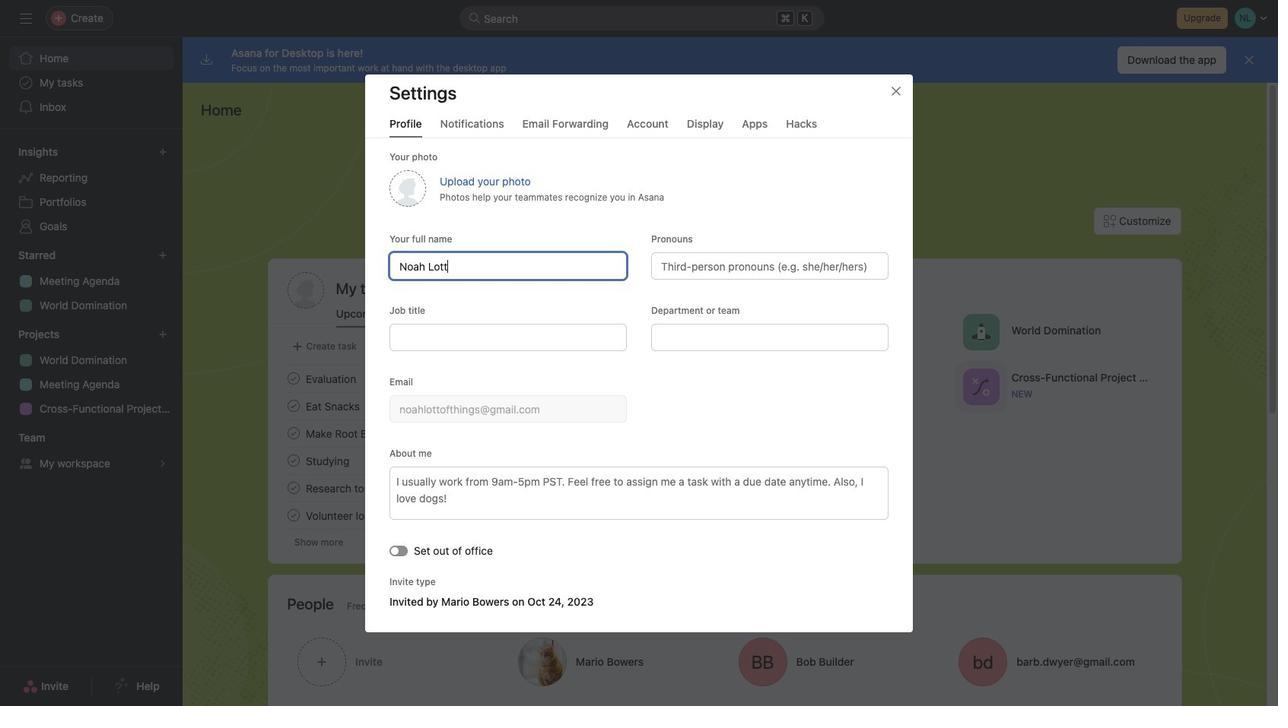 Task type: describe. For each thing, give the bounding box(es) containing it.
1 mark complete checkbox from the top
[[284, 370, 302, 388]]

add profile photo image
[[287, 272, 324, 309]]

mark complete image for 2nd mark complete checkbox
[[284, 479, 302, 498]]

dismiss image
[[1243, 54, 1255, 66]]

3 mark complete checkbox from the top
[[284, 452, 302, 470]]

Third-person pronouns (e.g. she/her/hers) text field
[[651, 252, 889, 280]]

mark complete image for 2nd mark complete option from the bottom
[[284, 425, 302, 443]]

mark complete image for first mark complete checkbox from the bottom of the page
[[284, 507, 302, 525]]

global element
[[0, 37, 183, 129]]

mark complete image for third mark complete option
[[284, 452, 302, 470]]

hide sidebar image
[[20, 12, 32, 24]]

line_and_symbols image
[[972, 378, 990, 396]]



Task type: locate. For each thing, give the bounding box(es) containing it.
rocket image
[[972, 323, 990, 341]]

0 vertical spatial mark complete checkbox
[[284, 397, 302, 415]]

2 mark complete checkbox from the top
[[284, 425, 302, 443]]

1 vertical spatial mark complete checkbox
[[284, 479, 302, 498]]

2 vertical spatial mark complete checkbox
[[284, 452, 302, 470]]

3 mark complete checkbox from the top
[[284, 507, 302, 525]]

0 vertical spatial mark complete image
[[284, 452, 302, 470]]

3 mark complete image from the top
[[284, 507, 302, 525]]

None text field
[[390, 252, 627, 280]]

2 vertical spatial mark complete checkbox
[[284, 507, 302, 525]]

1 mark complete checkbox from the top
[[284, 397, 302, 415]]

mark complete image
[[284, 370, 302, 388], [284, 397, 302, 415], [284, 425, 302, 443]]

1 mark complete image from the top
[[284, 370, 302, 388]]

2 mark complete checkbox from the top
[[284, 479, 302, 498]]

1 mark complete image from the top
[[284, 452, 302, 470]]

0 vertical spatial mark complete checkbox
[[284, 370, 302, 388]]

Mark complete checkbox
[[284, 397, 302, 415], [284, 425, 302, 443], [284, 452, 302, 470]]

2 mark complete image from the top
[[284, 479, 302, 498]]

2 vertical spatial mark complete image
[[284, 507, 302, 525]]

0 vertical spatial mark complete image
[[284, 370, 302, 388]]

1 vertical spatial mark complete image
[[284, 479, 302, 498]]

3 mark complete image from the top
[[284, 425, 302, 443]]

starred element
[[0, 242, 183, 321]]

2 mark complete image from the top
[[284, 397, 302, 415]]

1 vertical spatial mark complete image
[[284, 397, 302, 415]]

projects element
[[0, 321, 183, 425]]

1 vertical spatial mark complete checkbox
[[284, 425, 302, 443]]

insights element
[[0, 138, 183, 242]]

mark complete image
[[284, 452, 302, 470], [284, 479, 302, 498], [284, 507, 302, 525]]

switch
[[390, 545, 408, 556]]

mark complete image for first mark complete checkbox from the top of the page
[[284, 370, 302, 388]]

Mark complete checkbox
[[284, 370, 302, 388], [284, 479, 302, 498], [284, 507, 302, 525]]

upload new photo image
[[390, 170, 426, 207]]

mark complete image for 3rd mark complete option from the bottom
[[284, 397, 302, 415]]

prominent image
[[469, 12, 481, 24]]

teams element
[[0, 425, 183, 479]]

close image
[[890, 85, 902, 97]]

I usually work from 9am-5pm PST. Feel free to assign me a task with a due date anytime. Also, I love dogs! text field
[[390, 467, 889, 520]]

None text field
[[390, 324, 627, 351], [651, 324, 889, 351], [390, 395, 627, 423], [390, 324, 627, 351], [651, 324, 889, 351], [390, 395, 627, 423]]

2 vertical spatial mark complete image
[[284, 425, 302, 443]]



Task type: vqa. For each thing, say whether or not it's contained in the screenshot.
third Mark complete icon from the top of the page
yes



